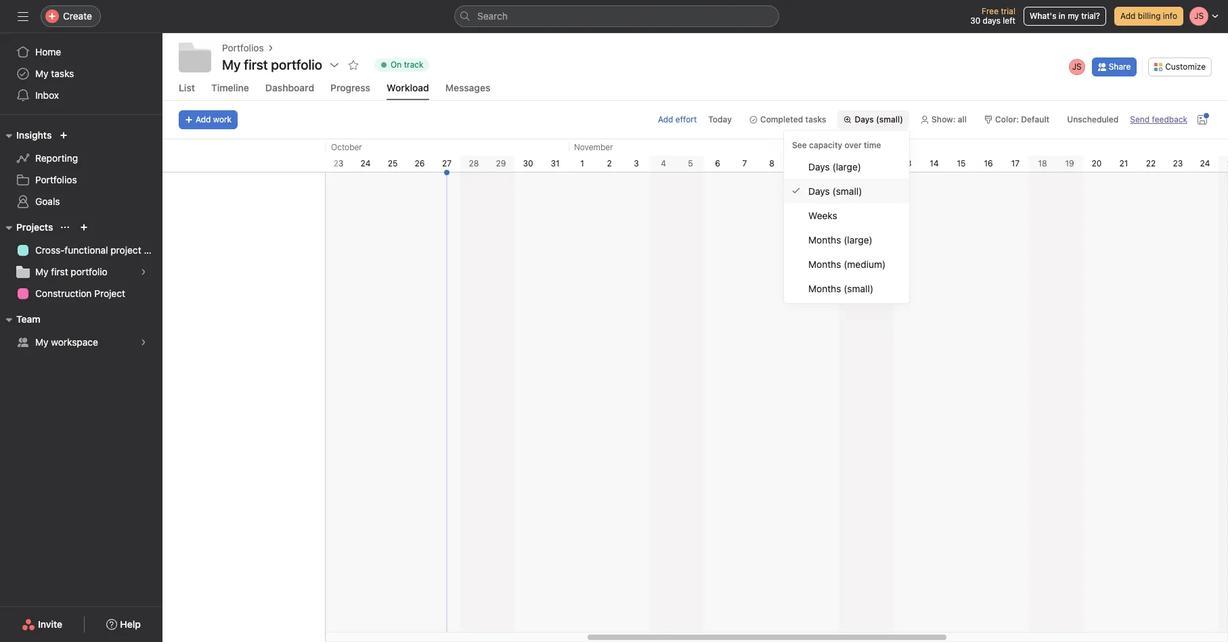 Task type: vqa. For each thing, say whether or not it's contained in the screenshot.
OCT 31 – NOV 2
no



Task type: describe. For each thing, give the bounding box(es) containing it.
workspace
[[51, 336, 98, 348]]

project
[[111, 244, 141, 256]]

(small) inside days (small) link
[[832, 185, 862, 197]]

trial
[[1001, 6, 1016, 16]]

on track
[[391, 60, 423, 70]]

7
[[742, 158, 747, 169]]

today
[[708, 114, 732, 125]]

insights button
[[0, 127, 52, 144]]

months (small)
[[808, 283, 873, 294]]

what's in my trial?
[[1030, 11, 1100, 21]]

first
[[51, 266, 68, 278]]

feedback
[[1152, 114, 1188, 125]]

my first portfolio
[[35, 266, 107, 278]]

goals link
[[8, 191, 154, 213]]

26
[[415, 158, 425, 169]]

add work
[[196, 114, 232, 125]]

4
[[661, 158, 666, 169]]

30 inside the free trial 30 days left
[[970, 16, 980, 26]]

list link
[[179, 82, 195, 100]]

free trial 30 days left
[[970, 6, 1016, 26]]

show: all
[[932, 114, 967, 125]]

free
[[982, 6, 999, 16]]

14
[[930, 158, 939, 169]]

construction project
[[35, 288, 125, 299]]

completed tasks button
[[743, 110, 832, 129]]

invite button
[[13, 613, 71, 637]]

info
[[1163, 11, 1177, 21]]

1 vertical spatial portfolios link
[[8, 169, 154, 191]]

months for months (medium)
[[808, 258, 841, 270]]

left
[[1003, 16, 1016, 26]]

my workspace
[[35, 336, 98, 348]]

today button
[[702, 110, 738, 129]]

portfolio
[[71, 266, 107, 278]]

28
[[469, 158, 479, 169]]

in
[[1059, 11, 1065, 21]]

days
[[983, 16, 1001, 26]]

goals
[[35, 196, 60, 207]]

add for add billing info
[[1120, 11, 1136, 21]]

js
[[1072, 61, 1082, 71]]

projects element
[[0, 215, 162, 307]]

default
[[1021, 114, 1050, 125]]

(medium)
[[844, 258, 886, 270]]

customize button
[[1148, 57, 1212, 76]]

color: default
[[995, 114, 1050, 125]]

projects
[[16, 221, 53, 233]]

progress link
[[330, 82, 370, 100]]

21
[[1120, 158, 1128, 169]]

timeline link
[[211, 82, 249, 100]]

tasks for completed tasks
[[805, 114, 826, 125]]

cross-
[[35, 244, 65, 256]]

what's
[[1030, 11, 1056, 21]]

my first portfolio link
[[8, 261, 154, 283]]

29
[[496, 158, 506, 169]]

new project or portfolio image
[[80, 223, 88, 232]]

1
[[580, 158, 584, 169]]

color:
[[995, 114, 1019, 125]]

send feedback link
[[1130, 114, 1188, 126]]

8
[[769, 158, 774, 169]]

search button
[[454, 5, 779, 27]]

days (small) button
[[838, 110, 909, 129]]

show options, current sort, top image
[[61, 223, 69, 232]]

see
[[792, 140, 807, 150]]

november 1
[[574, 142, 613, 169]]

16
[[984, 158, 993, 169]]

cross-functional project plan
[[35, 244, 162, 256]]

0 vertical spatial portfolios
[[222, 42, 264, 53]]

customize
[[1165, 61, 1206, 71]]

capacity
[[809, 140, 842, 150]]

18
[[1038, 158, 1047, 169]]

functional
[[65, 244, 108, 256]]

months (medium)
[[808, 258, 886, 270]]

send feedback
[[1130, 114, 1188, 125]]

add for add effort
[[658, 114, 673, 125]]

17
[[1011, 158, 1020, 169]]

new image
[[60, 131, 68, 139]]

project
[[94, 288, 125, 299]]

track
[[404, 60, 423, 70]]

6
[[715, 158, 720, 169]]

(large) for days (large)
[[832, 161, 861, 172]]

19
[[1065, 158, 1074, 169]]

(small) inside days (small) dropdown button
[[876, 114, 903, 125]]

15
[[957, 158, 966, 169]]

see capacity over time
[[792, 140, 881, 150]]

20
[[1092, 158, 1102, 169]]

first portfolio
[[244, 57, 322, 72]]

tasks for my tasks
[[51, 68, 74, 79]]

inbox
[[35, 89, 59, 101]]

completed
[[760, 114, 803, 125]]

search
[[477, 10, 508, 22]]

color: default button
[[978, 110, 1056, 129]]

teams element
[[0, 307, 162, 356]]

portfolios inside insights element
[[35, 174, 77, 186]]

months (small) link
[[784, 276, 909, 301]]

11
[[849, 158, 857, 169]]



Task type: locate. For each thing, give the bounding box(es) containing it.
1 horizontal spatial 23
[[1173, 158, 1183, 169]]

my down team on the left
[[35, 336, 48, 348]]

days inside days (small) link
[[808, 185, 830, 197]]

(small) up weeks link
[[832, 185, 862, 197]]

team button
[[0, 311, 40, 328]]

insights
[[16, 129, 52, 141]]

2 horizontal spatial add
[[1120, 11, 1136, 21]]

workload
[[387, 82, 429, 93]]

add billing info
[[1120, 11, 1177, 21]]

(large) inside months (large) link
[[844, 234, 873, 245]]

days inside days (small) dropdown button
[[855, 114, 874, 125]]

add to starred image
[[348, 60, 359, 70]]

days (small) down days (large)
[[808, 185, 862, 197]]

share
[[1109, 61, 1131, 71]]

22
[[1146, 158, 1156, 169]]

tasks up capacity
[[805, 114, 826, 125]]

team
[[16, 313, 40, 325]]

on
[[391, 60, 402, 70]]

dashboard
[[265, 82, 314, 93]]

insights element
[[0, 123, 162, 215]]

add billing info button
[[1114, 7, 1183, 26]]

0 vertical spatial tasks
[[51, 68, 74, 79]]

create
[[63, 10, 92, 22]]

construction project link
[[8, 283, 154, 305]]

my for my first portfolio
[[35, 266, 48, 278]]

my for my tasks
[[35, 68, 48, 79]]

months (large)
[[808, 234, 873, 245]]

30 left days
[[970, 16, 980, 26]]

(large) for months (large)
[[844, 234, 873, 245]]

months for months (large)
[[808, 234, 841, 245]]

hide sidebar image
[[18, 11, 28, 22]]

add for add work
[[196, 114, 211, 125]]

add work button
[[179, 110, 238, 129]]

unscheduled
[[1067, 114, 1119, 125]]

23 right '22'
[[1173, 158, 1183, 169]]

days down capacity
[[808, 161, 830, 172]]

0 horizontal spatial 30
[[523, 158, 533, 169]]

2 vertical spatial days
[[808, 185, 830, 197]]

0 horizontal spatial portfolios
[[35, 174, 77, 186]]

add left the billing
[[1120, 11, 1136, 21]]

days inside "days (large)" link
[[808, 161, 830, 172]]

2 months from the top
[[808, 258, 841, 270]]

my for my workspace
[[35, 336, 48, 348]]

0 horizontal spatial portfolios link
[[8, 169, 154, 191]]

1 vertical spatial days (small)
[[808, 185, 862, 197]]

0 vertical spatial (large)
[[832, 161, 861, 172]]

2 vertical spatial months
[[808, 283, 841, 294]]

days up time
[[855, 114, 874, 125]]

progress
[[330, 82, 370, 93]]

1 horizontal spatial tasks
[[805, 114, 826, 125]]

portfolios up my first portfolio
[[222, 42, 264, 53]]

days (small) link
[[784, 179, 909, 203]]

0 vertical spatial portfolios link
[[222, 41, 264, 56]]

0 horizontal spatial tasks
[[51, 68, 74, 79]]

my up the timeline
[[222, 57, 241, 72]]

2 24 from the left
[[1200, 158, 1210, 169]]

show options image
[[329, 60, 340, 70]]

trial?
[[1081, 11, 1100, 21]]

see details, my workspace image
[[139, 339, 148, 347]]

1 vertical spatial (large)
[[844, 234, 873, 245]]

dashboard link
[[265, 82, 314, 100]]

projects button
[[0, 219, 53, 236]]

1 vertical spatial portfolios
[[35, 174, 77, 186]]

completed tasks
[[760, 114, 826, 125]]

(small)
[[876, 114, 903, 125], [832, 185, 862, 197], [844, 283, 873, 294]]

days (small) up time
[[855, 114, 903, 125]]

1 horizontal spatial 24
[[1200, 158, 1210, 169]]

1 horizontal spatial portfolios
[[222, 42, 264, 53]]

1 vertical spatial (small)
[[832, 185, 862, 197]]

october
[[331, 142, 362, 152]]

share button
[[1092, 57, 1137, 76]]

1 vertical spatial days
[[808, 161, 830, 172]]

add
[[1120, 11, 1136, 21], [196, 114, 211, 125], [658, 114, 673, 125]]

weeks
[[808, 210, 837, 221]]

0 horizontal spatial add
[[196, 114, 211, 125]]

2 vertical spatial (small)
[[844, 283, 873, 294]]

my tasks link
[[8, 63, 154, 85]]

24 down the save layout as default image
[[1200, 158, 1210, 169]]

months
[[808, 234, 841, 245], [808, 258, 841, 270], [808, 283, 841, 294]]

0 horizontal spatial 23
[[334, 158, 344, 169]]

messages
[[445, 82, 490, 93]]

24 down the october on the top left
[[361, 158, 371, 169]]

cross-functional project plan link
[[8, 240, 162, 261]]

portfolios down reporting
[[35, 174, 77, 186]]

3
[[634, 158, 639, 169]]

(small) inside months (small) link
[[844, 283, 873, 294]]

0 vertical spatial days (small)
[[855, 114, 903, 125]]

days (small) inside dropdown button
[[855, 114, 903, 125]]

my inside projects element
[[35, 266, 48, 278]]

1 vertical spatial tasks
[[805, 114, 826, 125]]

show: all button
[[915, 110, 973, 129]]

my up inbox
[[35, 68, 48, 79]]

23 down the october on the top left
[[334, 158, 344, 169]]

weeks link
[[784, 203, 909, 227]]

my
[[1068, 11, 1079, 21]]

days (large) link
[[784, 154, 909, 179]]

my workspace link
[[8, 332, 154, 353]]

months (medium) link
[[784, 252, 909, 276]]

help button
[[98, 613, 150, 637]]

tasks
[[51, 68, 74, 79], [805, 114, 826, 125]]

my for my first portfolio
[[222, 57, 241, 72]]

(large) inside "days (large)" link
[[832, 161, 861, 172]]

(small) down (medium) at the right of page
[[844, 283, 873, 294]]

unscheduled button
[[1061, 110, 1125, 129]]

global element
[[0, 33, 162, 114]]

invite
[[38, 619, 62, 630]]

my tasks
[[35, 68, 74, 79]]

3 months from the top
[[808, 283, 841, 294]]

list
[[179, 82, 195, 93]]

work
[[213, 114, 232, 125]]

1 23 from the left
[[334, 158, 344, 169]]

tasks inside dropdown button
[[805, 114, 826, 125]]

time
[[864, 140, 881, 150]]

1 vertical spatial 30
[[523, 158, 533, 169]]

days (large)
[[808, 161, 861, 172]]

0 horizontal spatial 24
[[361, 158, 371, 169]]

over
[[845, 140, 862, 150]]

billing
[[1138, 11, 1161, 21]]

add left effort
[[658, 114, 673, 125]]

months down weeks
[[808, 234, 841, 245]]

2 23 from the left
[[1173, 158, 1183, 169]]

0 vertical spatial (small)
[[876, 114, 903, 125]]

months down months (medium) link
[[808, 283, 841, 294]]

1 horizontal spatial portfolios link
[[222, 41, 264, 56]]

(large) right 10
[[832, 161, 861, 172]]

13
[[903, 158, 912, 169]]

months down months (large)
[[808, 258, 841, 270]]

what's in my trial? button
[[1024, 7, 1106, 26]]

0 vertical spatial days
[[855, 114, 874, 125]]

tasks down home
[[51, 68, 74, 79]]

months for months (small)
[[808, 283, 841, 294]]

1 24 from the left
[[361, 158, 371, 169]]

1 horizontal spatial add
[[658, 114, 673, 125]]

reporting link
[[8, 148, 154, 169]]

1 months from the top
[[808, 234, 841, 245]]

help
[[120, 619, 141, 630]]

(large)
[[832, 161, 861, 172], [844, 234, 873, 245]]

1 vertical spatial months
[[808, 258, 841, 270]]

my left first
[[35, 266, 48, 278]]

portfolios link
[[222, 41, 264, 56], [8, 169, 154, 191]]

days up weeks
[[808, 185, 830, 197]]

30 left 31
[[523, 158, 533, 169]]

0 vertical spatial months
[[808, 234, 841, 245]]

inbox link
[[8, 85, 154, 106]]

send
[[1130, 114, 1150, 125]]

add effort button
[[658, 114, 697, 125]]

workload link
[[387, 82, 429, 100]]

search list box
[[454, 5, 779, 27]]

(large) up (medium) at the right of page
[[844, 234, 873, 245]]

save layout as default image
[[1197, 114, 1208, 125]]

my inside "global" element
[[35, 68, 48, 79]]

10
[[822, 158, 830, 169]]

plan
[[144, 244, 162, 256]]

see details, my first portfolio image
[[139, 268, 148, 276]]

portfolios link up my first portfolio
[[222, 41, 264, 56]]

add left work
[[196, 114, 211, 125]]

portfolios link down reporting
[[8, 169, 154, 191]]

1 horizontal spatial 30
[[970, 16, 980, 26]]

months (large) link
[[784, 227, 909, 252]]

add effort
[[658, 114, 697, 125]]

0 vertical spatial 30
[[970, 16, 980, 26]]

on track button
[[368, 56, 435, 74]]

tasks inside "global" element
[[51, 68, 74, 79]]

my inside teams element
[[35, 336, 48, 348]]

(small) up time
[[876, 114, 903, 125]]



